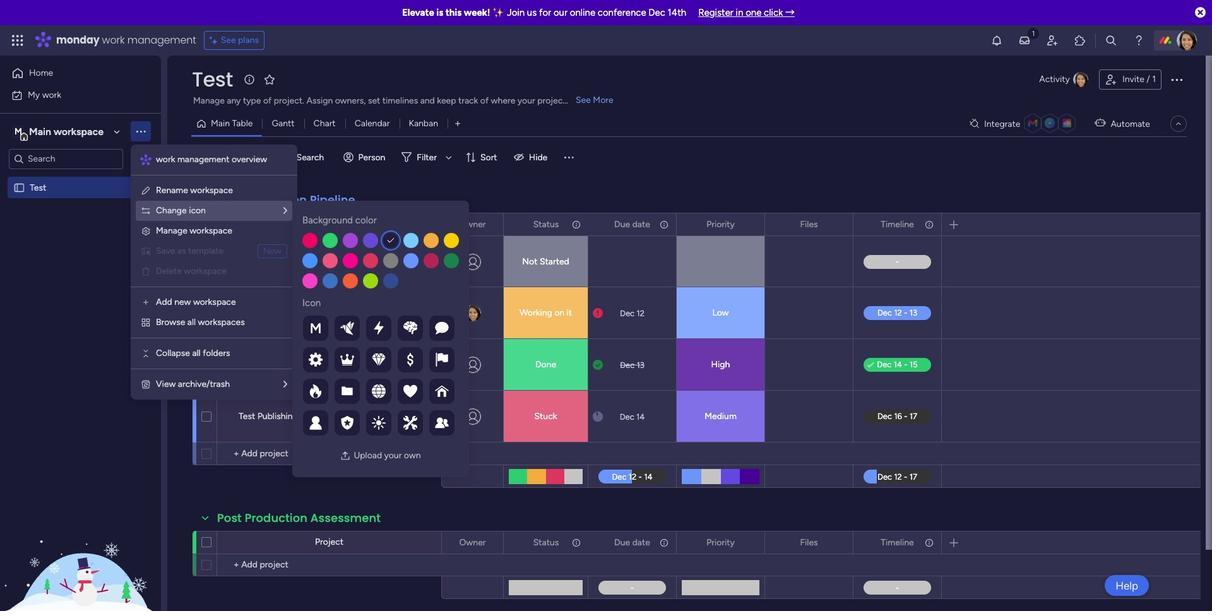 Task type: describe. For each thing, give the bounding box(es) containing it.
change
[[156, 205, 187, 216]]

dec 14
[[620, 412, 645, 422]]

change icon image
[[141, 206, 151, 216]]

date for pipeline
[[633, 219, 651, 230]]

14th
[[668, 7, 687, 18]]

add new workspace
[[156, 297, 236, 308]]

workspace image
[[12, 125, 25, 139]]

test inside list box
[[30, 182, 46, 193]]

see plans
[[221, 35, 259, 45]]

building
[[258, 308, 289, 318]]

workspace up workspaces
[[193, 297, 236, 308]]

new project inside button
[[196, 152, 246, 162]]

integrate
[[985, 118, 1021, 129]]

more
[[593, 95, 614, 105]]

conference
[[598, 7, 647, 18]]

invite / 1 button
[[1100, 69, 1162, 90]]

project down list arrow image
[[259, 256, 288, 267]]

sort button
[[460, 147, 505, 167]]

see for see more
[[576, 95, 591, 105]]

due for test production pipeline
[[615, 219, 631, 230]]

new
[[174, 297, 191, 308]]

test for test production pipeline
[[217, 192, 241, 208]]

main for main table
[[211, 118, 230, 129]]

rename workspace image
[[141, 186, 151, 196]]

owners,
[[335, 95, 366, 106]]

2 of from the left
[[481, 95, 489, 106]]

main table button
[[191, 114, 262, 134]]

publishing
[[258, 411, 298, 422]]

gantt button
[[262, 114, 304, 134]]

dec for dec 13
[[620, 360, 635, 370]]

upload your own button
[[336, 446, 426, 466]]

week!
[[464, 7, 490, 18]]

0 vertical spatial management
[[127, 33, 196, 47]]

this
[[446, 7, 462, 18]]

as
[[177, 246, 186, 256]]

person button
[[338, 147, 393, 167]]

post production assessment
[[217, 510, 381, 526]]

12
[[637, 309, 645, 318]]

column information image for test production pipeline
[[659, 220, 670, 230]]

manage workspace image
[[141, 226, 151, 236]]

timeline field for post production assessment
[[878, 536, 918, 550]]

post
[[217, 510, 242, 526]]

save
[[156, 246, 175, 256]]

angle down image
[[257, 153, 263, 162]]

dec left 14th
[[649, 7, 666, 18]]

delete workspace menu item
[[141, 264, 287, 279]]

assessment
[[311, 510, 381, 526]]

add
[[156, 297, 172, 308]]

change icon
[[156, 205, 206, 216]]

set
[[368, 95, 380, 106]]

new inside button
[[196, 152, 215, 162]]

main workspace
[[29, 125, 104, 137]]

timeline for post production assessment
[[881, 537, 914, 548]]

filter
[[417, 152, 437, 163]]

1 image
[[1028, 26, 1040, 40]]

register in one click → link
[[699, 7, 795, 18]]

calendar button
[[345, 114, 400, 134]]

1 of from the left
[[263, 95, 272, 106]]

timeline for test production pipeline
[[881, 219, 914, 230]]

help
[[1116, 580, 1139, 592]]

it
[[567, 308, 572, 318]]

inbox image
[[1019, 34, 1032, 47]]

type
[[243, 95, 261, 106]]

chart button
[[304, 114, 345, 134]]

save as template
[[156, 246, 224, 256]]

test publishing
[[239, 411, 298, 422]]

testing
[[258, 359, 286, 370]]

1 owner field from the top
[[456, 218, 489, 232]]

background
[[303, 215, 353, 226]]

2 priority from the top
[[707, 537, 735, 548]]

2 owner from the top
[[460, 537, 486, 548]]

invite
[[1123, 74, 1145, 85]]

medium
[[705, 411, 737, 422]]

icon
[[189, 205, 206, 216]]

hide
[[529, 152, 548, 163]]

production for post
[[245, 510, 308, 526]]

manage for manage workspace
[[156, 226, 187, 236]]

see more link
[[575, 94, 615, 107]]

browse all workspaces image
[[141, 318, 151, 328]]

for
[[539, 7, 552, 18]]

notifications image
[[991, 34, 1004, 47]]

test production pipeline
[[217, 192, 355, 208]]

add to favorites image
[[263, 73, 276, 86]]

0 vertical spatial your
[[518, 95, 535, 106]]

collapse board header image
[[1174, 119, 1184, 129]]

menu image
[[563, 151, 576, 164]]

menu containing work management overview
[[131, 145, 298, 400]]

one
[[746, 7, 762, 18]]

1 vertical spatial new project
[[239, 256, 288, 267]]

is
[[437, 7, 444, 18]]

project up + add project text field
[[315, 537, 344, 548]]

date for assessment
[[633, 537, 651, 548]]

0 horizontal spatial 1
[[424, 312, 427, 320]]

test for test building
[[239, 308, 255, 318]]

test for test testing
[[239, 359, 255, 370]]

collapse all folders
[[156, 348, 230, 359]]

Test Production Pipeline field
[[214, 192, 359, 208]]

home
[[29, 68, 53, 78]]

autopilot image
[[1096, 115, 1106, 131]]

menu item containing save as template
[[141, 244, 287, 259]]

keep
[[437, 95, 456, 106]]

due date field for pipeline
[[612, 218, 654, 232]]

/
[[1147, 74, 1151, 85]]

project inside button
[[217, 152, 246, 162]]

james peterson image
[[1177, 30, 1198, 51]]

in
[[736, 7, 744, 18]]

14
[[637, 412, 645, 422]]

archive/trash
[[178, 379, 230, 390]]

due date field for assessment
[[612, 536, 654, 550]]

work for monday
[[102, 33, 125, 47]]

my work
[[28, 89, 61, 100]]

workspace options image
[[135, 125, 147, 138]]

help image
[[1133, 34, 1146, 47]]

v2 overdue deadline image
[[593, 307, 603, 319]]

public board image
[[13, 182, 25, 194]]

main table
[[211, 118, 253, 129]]

and
[[420, 95, 435, 106]]

hide button
[[509, 147, 555, 167]]

dapulse checkmark sign image
[[868, 358, 875, 373]]

not
[[523, 256, 538, 267]]

dec for dec 14
[[620, 412, 635, 422]]

2 files field from the top
[[797, 536, 822, 550]]

test up any
[[192, 65, 233, 93]]

done
[[536, 359, 557, 370]]

plans
[[238, 35, 259, 45]]

13
[[637, 360, 645, 370]]

assign
[[307, 95, 333, 106]]

your inside button
[[384, 450, 402, 461]]

stuck
[[535, 411, 557, 422]]

upload your own
[[354, 450, 421, 461]]

status for first status field from the top of the page
[[534, 219, 559, 230]]

rename workspace
[[156, 185, 233, 196]]

test building
[[239, 308, 289, 318]]

dec 12
[[620, 309, 645, 318]]

dapulse integrations image
[[970, 119, 980, 129]]

stands.
[[568, 95, 597, 106]]

high
[[712, 359, 730, 370]]



Task type: vqa. For each thing, say whether or not it's contained in the screenshot.
Due
yes



Task type: locate. For each thing, give the bounding box(es) containing it.
sort
[[481, 152, 498, 163]]

production inside post production assessment field
[[245, 510, 308, 526]]

workspace for rename workspace
[[190, 185, 233, 196]]

due date for assessment
[[615, 537, 651, 548]]

list arrow image
[[284, 380, 287, 389]]

test inside field
[[217, 192, 241, 208]]

main left table
[[211, 118, 230, 129]]

track
[[459, 95, 478, 106]]

Files field
[[797, 218, 822, 232], [797, 536, 822, 550]]

1 horizontal spatial new
[[239, 256, 257, 267]]

browse all workspaces
[[156, 317, 245, 328]]

1 timeline field from the top
[[878, 218, 918, 232]]

management
[[127, 33, 196, 47], [177, 154, 230, 165]]

0 vertical spatial m
[[15, 126, 22, 137]]

dec left 13
[[620, 360, 635, 370]]

0 vertical spatial files
[[801, 219, 818, 230]]

my work button
[[8, 85, 136, 105]]

manage for manage any type of project. assign owners, set timelines and keep track of where your project stands.
[[193, 95, 225, 106]]

not started
[[523, 256, 570, 267]]

automate
[[1111, 118, 1151, 129]]

1 vertical spatial all
[[192, 348, 201, 359]]

1 vertical spatial timeline field
[[878, 536, 918, 550]]

1 priority from the top
[[707, 219, 735, 230]]

of right type
[[263, 95, 272, 106]]

1 vertical spatial owner
[[460, 537, 486, 548]]

elevate is this week! ✨ join us for our online conference dec 14th
[[402, 7, 687, 18]]

filter button
[[397, 147, 457, 167]]

see more
[[576, 95, 614, 105]]

1 horizontal spatial m
[[310, 320, 322, 337]]

0 vertical spatial see
[[221, 35, 236, 45]]

0 vertical spatial status field
[[530, 218, 562, 232]]

due for post production assessment
[[615, 537, 631, 548]]

manage inside menu
[[156, 226, 187, 236]]

chart
[[314, 118, 336, 129]]

0 horizontal spatial manage
[[156, 226, 187, 236]]

invite / 1
[[1123, 74, 1157, 85]]

1 vertical spatial work
[[42, 89, 61, 100]]

dec
[[649, 7, 666, 18], [620, 309, 635, 318], [620, 360, 635, 370], [620, 412, 635, 422]]

0 vertical spatial work
[[102, 33, 125, 47]]

column information image
[[572, 220, 582, 230], [925, 220, 935, 230], [572, 538, 582, 548]]

test for test publishing
[[239, 411, 255, 422]]

select product image
[[11, 34, 24, 47]]

delete
[[156, 266, 182, 277]]

view archive/trash image
[[141, 380, 151, 390]]

workspaces
[[198, 317, 245, 328]]

search everything image
[[1105, 34, 1118, 47]]

workspace up template
[[190, 226, 232, 236]]

0 horizontal spatial new
[[196, 152, 215, 162]]

new project up test building
[[239, 256, 288, 267]]

activity
[[1040, 74, 1071, 85]]

workspace for manage workspace
[[190, 226, 232, 236]]

1 vertical spatial owner field
[[456, 536, 489, 550]]

all for collapse
[[192, 348, 201, 359]]

0 vertical spatial timeline field
[[878, 218, 918, 232]]

calendar
[[355, 118, 390, 129]]

0 vertical spatial priority field
[[704, 218, 738, 232]]

apps image
[[1074, 34, 1087, 47]]

work right monday
[[102, 33, 125, 47]]

1 vertical spatial date
[[633, 537, 651, 548]]

new down test production pipeline field
[[263, 246, 282, 256]]

all for browse
[[187, 317, 196, 328]]

work
[[102, 33, 125, 47], [42, 89, 61, 100], [156, 154, 175, 165]]

2 timeline field from the top
[[878, 536, 918, 550]]

1 horizontal spatial work
[[102, 33, 125, 47]]

main for main workspace
[[29, 125, 51, 137]]

1 vertical spatial status field
[[530, 536, 562, 550]]

on
[[555, 308, 565, 318]]

list arrow image
[[284, 207, 287, 215]]

show board description image
[[242, 73, 257, 86]]

work inside button
[[42, 89, 61, 100]]

work right my at the top left
[[42, 89, 61, 100]]

1 due from the top
[[615, 219, 631, 230]]

2 due date field from the top
[[612, 536, 654, 550]]

of right track
[[481, 95, 489, 106]]

main right workspace image at the top left
[[29, 125, 51, 137]]

0 vertical spatial date
[[633, 219, 651, 230]]

help button
[[1106, 575, 1150, 596]]

elevate
[[402, 7, 434, 18]]

production for test
[[244, 192, 307, 208]]

upload
[[354, 450, 382, 461]]

manage down change at left top
[[156, 226, 187, 236]]

m down the icon
[[310, 320, 322, 337]]

manage workspace
[[156, 226, 232, 236]]

project.
[[274, 95, 304, 106]]

your left the own
[[384, 450, 402, 461]]

v2 done deadline image
[[593, 359, 603, 371]]

1 horizontal spatial main
[[211, 118, 230, 129]]

1 vertical spatial files
[[801, 537, 818, 548]]

1 vertical spatial production
[[245, 510, 308, 526]]

1 horizontal spatial your
[[518, 95, 535, 106]]

m inside workspace image
[[15, 126, 22, 137]]

manage down test field
[[193, 95, 225, 106]]

1 status from the top
[[534, 219, 559, 230]]

0 vertical spatial due date field
[[612, 218, 654, 232]]

1 vertical spatial status
[[534, 537, 559, 548]]

main
[[211, 118, 230, 129], [29, 125, 51, 137]]

0 vertical spatial production
[[244, 192, 307, 208]]

add new workspace image
[[141, 298, 151, 308]]

new project down main table button
[[196, 152, 246, 162]]

2 horizontal spatial work
[[156, 154, 175, 165]]

0 horizontal spatial of
[[263, 95, 272, 106]]

production inside test production pipeline field
[[244, 192, 307, 208]]

options image
[[1170, 72, 1185, 87], [571, 214, 580, 235], [659, 214, 668, 235], [924, 214, 933, 235], [571, 532, 580, 554]]

menu item
[[141, 244, 287, 259]]

activity button
[[1035, 69, 1095, 90]]

0 vertical spatial owner field
[[456, 218, 489, 232]]

all down add new workspace
[[187, 317, 196, 328]]

template
[[188, 246, 224, 256]]

2 files from the top
[[801, 537, 818, 548]]

lottie animation element
[[0, 484, 161, 611]]

manage any type of project. assign owners, set timelines and keep track of where your project stands.
[[193, 95, 597, 106]]

0 horizontal spatial your
[[384, 450, 402, 461]]

1 timeline from the top
[[881, 219, 914, 230]]

new up rename workspace on the top
[[196, 152, 215, 162]]

2 due from the top
[[615, 537, 631, 548]]

2 vertical spatial work
[[156, 154, 175, 165]]

new right template
[[239, 256, 257, 267]]

home button
[[8, 63, 136, 83]]

collapse all folders image
[[141, 349, 151, 359]]

status for first status field from the bottom of the page
[[534, 537, 559, 548]]

0 vertical spatial 1
[[1153, 74, 1157, 85]]

dec for dec 12
[[620, 309, 635, 318]]

1 vertical spatial files field
[[797, 536, 822, 550]]

workspace for delete workspace
[[184, 266, 227, 277]]

timeline field for test production pipeline
[[878, 218, 918, 232]]

Timeline field
[[878, 218, 918, 232], [878, 536, 918, 550]]

Test field
[[189, 65, 236, 93]]

started
[[540, 256, 570, 267]]

Due date field
[[612, 218, 654, 232], [612, 536, 654, 550]]

production right post
[[245, 510, 308, 526]]

owner
[[460, 219, 486, 230], [460, 537, 486, 548]]

1 vertical spatial manage
[[156, 226, 187, 236]]

1 files from the top
[[801, 219, 818, 230]]

invite members image
[[1047, 34, 1059, 47]]

1 date from the top
[[633, 219, 651, 230]]

workspace down template
[[184, 266, 227, 277]]

option
[[0, 176, 161, 179]]

project down pipeline
[[315, 219, 344, 229]]

any
[[227, 95, 241, 106]]

1 owner from the top
[[460, 219, 486, 230]]

Search field
[[293, 148, 331, 166]]

1 vertical spatial priority
[[707, 537, 735, 548]]

register
[[699, 7, 734, 18]]

pipeline
[[310, 192, 355, 208]]

1 horizontal spatial see
[[576, 95, 591, 105]]

1 vertical spatial your
[[384, 450, 402, 461]]

workspace inside menu item
[[184, 266, 227, 277]]

dec left 12
[[620, 309, 635, 318]]

0 horizontal spatial m
[[15, 126, 22, 137]]

dec 13
[[620, 360, 645, 370]]

main inside workspace selection element
[[29, 125, 51, 137]]

1 button
[[400, 287, 442, 339]]

workspace selection element
[[12, 124, 105, 141]]

work for my
[[42, 89, 61, 100]]

new project button
[[191, 147, 251, 167]]

m
[[15, 126, 22, 137], [310, 320, 322, 337]]

all left folders
[[192, 348, 201, 359]]

production down angle down image
[[244, 192, 307, 208]]

arrow down image
[[441, 150, 457, 165]]

1 vertical spatial due
[[615, 537, 631, 548]]

1 vertical spatial timeline
[[881, 537, 914, 548]]

join
[[507, 7, 525, 18]]

register in one click →
[[699, 7, 795, 18]]

delete workspace
[[156, 266, 227, 277]]

1 priority field from the top
[[704, 218, 738, 232]]

see for see plans
[[221, 35, 236, 45]]

2 status field from the top
[[530, 536, 562, 550]]

1 horizontal spatial 1
[[1153, 74, 1157, 85]]

1 vertical spatial m
[[310, 320, 322, 337]]

Post Production Assessment field
[[214, 510, 384, 527]]

0 vertical spatial priority
[[707, 219, 735, 230]]

delete workspace image
[[141, 267, 151, 277]]

rename
[[156, 185, 188, 196]]

Status field
[[530, 218, 562, 232], [530, 536, 562, 550]]

1 vertical spatial management
[[177, 154, 230, 165]]

table
[[232, 118, 253, 129]]

work inside menu
[[156, 154, 175, 165]]

photo icon image
[[341, 451, 351, 461]]

see inside 'button'
[[221, 35, 236, 45]]

test left publishing
[[239, 411, 255, 422]]

overview
[[232, 154, 267, 165]]

workspace up "icon"
[[190, 185, 233, 196]]

0 vertical spatial due
[[615, 219, 631, 230]]

Owner field
[[456, 218, 489, 232], [456, 536, 489, 550]]

person
[[359, 152, 386, 163]]

new project
[[196, 152, 246, 162], [239, 256, 288, 267]]

lottie animation image
[[0, 484, 161, 611]]

test right public board icon
[[30, 182, 46, 193]]

1 due date from the top
[[615, 219, 651, 230]]

due date for pipeline
[[615, 219, 651, 230]]

1 vertical spatial priority field
[[704, 536, 738, 550]]

0 horizontal spatial main
[[29, 125, 51, 137]]

0 vertical spatial files field
[[797, 218, 822, 232]]

menu
[[131, 145, 298, 400]]

new inside menu
[[263, 246, 282, 256]]

view archive/trash
[[156, 379, 230, 390]]

1 due date field from the top
[[612, 218, 654, 232]]

test left building
[[239, 308, 255, 318]]

2 timeline from the top
[[881, 537, 914, 548]]

view
[[156, 379, 176, 390]]

of
[[263, 95, 272, 106], [481, 95, 489, 106]]

+ Add project text field
[[224, 558, 436, 573]]

1
[[1153, 74, 1157, 85], [424, 312, 427, 320]]

own
[[404, 450, 421, 461]]

test list box
[[0, 174, 161, 369]]

options image
[[486, 214, 495, 235], [486, 532, 495, 554], [659, 532, 668, 554], [924, 532, 933, 554]]

1 horizontal spatial manage
[[193, 95, 225, 106]]

due
[[615, 219, 631, 230], [615, 537, 631, 548]]

2 horizontal spatial new
[[263, 246, 282, 256]]

→
[[786, 7, 795, 18]]

2 priority field from the top
[[704, 536, 738, 550]]

add view image
[[455, 119, 461, 129]]

0 vertical spatial all
[[187, 317, 196, 328]]

0 vertical spatial new project
[[196, 152, 246, 162]]

1 vertical spatial see
[[576, 95, 591, 105]]

0 vertical spatial due date
[[615, 219, 651, 230]]

where
[[491, 95, 516, 106]]

1 status field from the top
[[530, 218, 562, 232]]

production
[[244, 192, 307, 208], [245, 510, 308, 526]]

work management overview
[[156, 154, 267, 165]]

2 date from the top
[[633, 537, 651, 548]]

column information image
[[659, 220, 670, 230], [659, 538, 670, 548], [925, 538, 935, 548]]

0 horizontal spatial see
[[221, 35, 236, 45]]

service icon image
[[141, 246, 151, 256]]

main inside button
[[211, 118, 230, 129]]

workspace up search in workspace field
[[54, 125, 104, 137]]

test left testing at the bottom
[[239, 359, 255, 370]]

dec left 14
[[620, 412, 635, 422]]

1 files field from the top
[[797, 218, 822, 232]]

0 vertical spatial status
[[534, 219, 559, 230]]

1 vertical spatial 1
[[424, 312, 427, 320]]

0 vertical spatial owner
[[460, 219, 486, 230]]

1 vertical spatial due date
[[615, 537, 651, 548]]

low
[[713, 308, 729, 318]]

Search in workspace field
[[27, 152, 105, 166]]

2 due date from the top
[[615, 537, 651, 548]]

Priority field
[[704, 218, 738, 232], [704, 536, 738, 550]]

test right "icon"
[[217, 192, 241, 208]]

0 vertical spatial timeline
[[881, 219, 914, 230]]

1 horizontal spatial of
[[481, 95, 489, 106]]

project left angle down image
[[217, 152, 246, 162]]

2 status from the top
[[534, 537, 559, 548]]

2 owner field from the top
[[456, 536, 489, 550]]

working
[[520, 308, 553, 318]]

online
[[570, 7, 596, 18]]

0 vertical spatial manage
[[193, 95, 225, 106]]

workspace for main workspace
[[54, 125, 104, 137]]

your right the where
[[518, 95, 535, 106]]

management inside menu
[[177, 154, 230, 165]]

collapse
[[156, 348, 190, 359]]

work up "rename"
[[156, 154, 175, 165]]

m left the main workspace
[[15, 126, 22, 137]]

timeline
[[881, 219, 914, 230], [881, 537, 914, 548]]

1 vertical spatial due date field
[[612, 536, 654, 550]]

new
[[196, 152, 215, 162], [263, 246, 282, 256], [239, 256, 257, 267]]

see left more
[[576, 95, 591, 105]]

our
[[554, 7, 568, 18]]

0 horizontal spatial work
[[42, 89, 61, 100]]

see left plans
[[221, 35, 236, 45]]

column information image for post production assessment
[[659, 538, 670, 548]]

due date
[[615, 219, 651, 230], [615, 537, 651, 548]]



